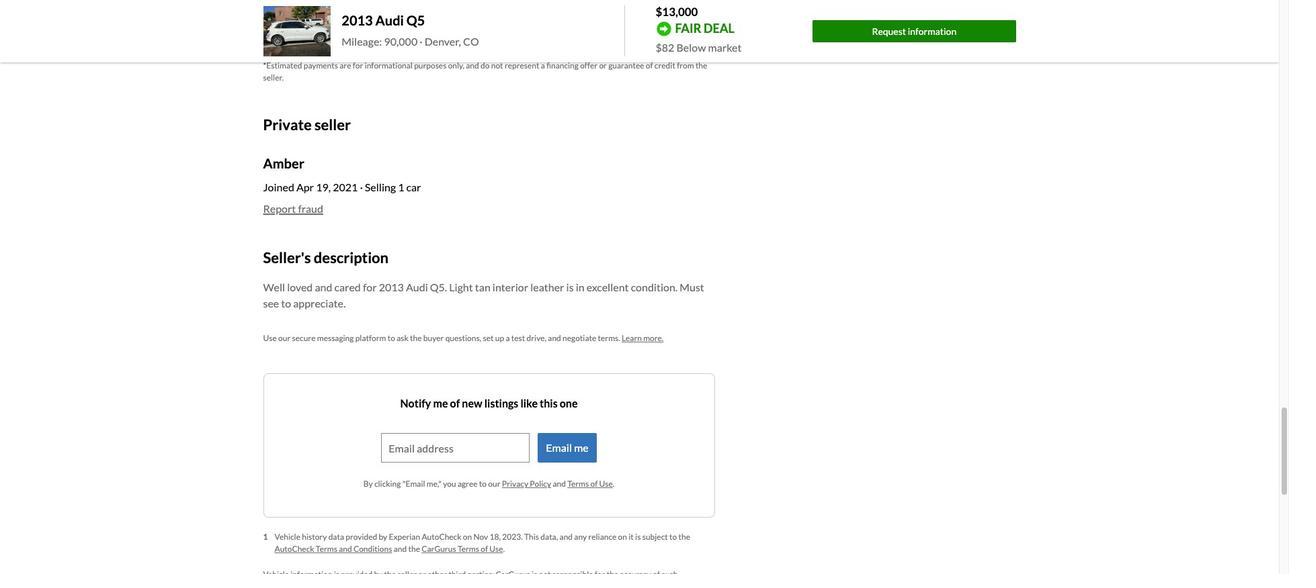 Task type: vqa. For each thing, say whether or not it's contained in the screenshot.
Technology tab
no



Task type: locate. For each thing, give the bounding box(es) containing it.
information
[[908, 25, 957, 37]]

conditions
[[353, 544, 392, 555]]

of left credit
[[646, 61, 653, 71]]

policy
[[530, 480, 551, 490]]

1 horizontal spatial terms
[[458, 544, 479, 555]]

1 vertical spatial our
[[488, 480, 500, 490]]

and down data
[[339, 544, 352, 555]]

for right cared
[[363, 281, 377, 294]]

seller.
[[263, 73, 284, 83]]

denver,
[[425, 35, 461, 48]]

terms down nov
[[458, 544, 479, 555]]

audi inside well loved and cared for 2013 audi q5.  light tan interior leather is in excellent condition.  must see to appreciate.
[[406, 281, 428, 294]]

audi
[[375, 12, 404, 28], [406, 281, 428, 294]]

1 vertical spatial is
[[635, 532, 641, 542]]

the down experian
[[408, 544, 420, 555]]

0 horizontal spatial ·
[[360, 181, 363, 194]]

1
[[398, 181, 404, 194], [263, 532, 268, 542]]

for right are
[[353, 61, 363, 71]]

1 horizontal spatial .
[[613, 480, 615, 490]]

· left "pre-"
[[420, 35, 423, 48]]

for inside '*estimated payments are for informational purposes only, and do not represent a financing offer or guarantee of credit from the seller.'
[[353, 61, 363, 71]]

a left financing
[[541, 61, 545, 71]]

and
[[466, 61, 479, 71], [315, 281, 332, 294], [548, 333, 561, 343], [553, 480, 566, 490], [560, 532, 573, 542], [339, 544, 352, 555], [394, 544, 407, 555]]

0 vertical spatial me
[[433, 398, 448, 410]]

data,
[[541, 532, 558, 542]]

2013 inside 2013 audi q5 mileage: 90,000 · denver, co
[[342, 12, 373, 28]]

and right policy
[[553, 480, 566, 490]]

use left secure
[[263, 333, 277, 343]]

of down nov
[[481, 544, 488, 555]]

0 vertical spatial is
[[566, 281, 574, 294]]

a inside '*estimated payments are for informational purposes only, and do not represent a financing offer or guarantee of credit from the seller.'
[[541, 61, 545, 71]]

selling
[[365, 181, 396, 194]]

questions,
[[445, 333, 481, 343]]

1 horizontal spatial a
[[541, 61, 545, 71]]

report
[[263, 203, 296, 215]]

1 horizontal spatial our
[[488, 480, 500, 490]]

autocheck up the cargurus
[[422, 532, 461, 542]]

and inside '*estimated payments are for informational purposes only, and do not represent a financing offer or guarantee of credit from the seller.'
[[466, 61, 479, 71]]

0 vertical spatial audi
[[375, 12, 404, 28]]

a
[[541, 61, 545, 71], [506, 333, 510, 343]]

of inside '*estimated payments are for informational purposes only, and do not represent a financing offer or guarantee of credit from the seller.'
[[646, 61, 653, 71]]

our left the privacy on the left bottom of page
[[488, 480, 500, 490]]

ask
[[397, 333, 408, 343]]

this
[[524, 532, 539, 542]]

drive,
[[527, 333, 546, 343]]

for inside well loved and cared for 2013 audi q5.  light tan interior leather is in excellent condition.  must see to appreciate.
[[363, 281, 377, 294]]

leather
[[530, 281, 564, 294]]

1 horizontal spatial audi
[[406, 281, 428, 294]]

co
[[463, 35, 479, 48]]

1 vertical spatial audi
[[406, 281, 428, 294]]

buyer
[[423, 333, 444, 343]]

2013 inside well loved and cared for 2013 audi q5.  light tan interior leather is in excellent condition.  must see to appreciate.
[[379, 281, 404, 294]]

a right up
[[506, 333, 510, 343]]

2021
[[333, 181, 358, 194]]

well loved and cared for 2013 audi q5.  light tan interior leather is in excellent condition.  must see to appreciate.
[[263, 281, 704, 310]]

to left ask
[[388, 333, 395, 343]]

0 horizontal spatial use
[[263, 333, 277, 343]]

1 vertical spatial a
[[506, 333, 510, 343]]

2013 up mileage:
[[342, 12, 373, 28]]

or
[[599, 61, 607, 71]]

1 horizontal spatial use
[[489, 544, 503, 555]]

interior
[[493, 281, 528, 294]]

is
[[566, 281, 574, 294], [635, 532, 641, 542]]

1 horizontal spatial me
[[574, 442, 589, 455]]

Email address email field
[[382, 434, 529, 463]]

must
[[680, 281, 704, 294]]

fair
[[675, 21, 701, 35]]

. inside the 1 vehicle history data provided by experian autocheck on nov 18, 2023. this data, and any reliance on it is subject to the autocheck terms and conditions and the cargurus terms of use .
[[503, 544, 505, 555]]

me right email
[[574, 442, 589, 455]]

and inside well loved and cared for 2013 audi q5.  light tan interior leather is in excellent condition.  must see to appreciate.
[[315, 281, 332, 294]]

and left do
[[466, 61, 479, 71]]

email me
[[546, 442, 589, 455]]

2 on from the left
[[618, 532, 627, 542]]

$82 below market
[[656, 41, 742, 53]]

terms down email me button
[[567, 480, 589, 490]]

in
[[576, 281, 585, 294]]

1 vertical spatial autocheck
[[275, 544, 314, 555]]

0 horizontal spatial terms
[[316, 544, 337, 555]]

use
[[263, 333, 277, 343], [599, 480, 613, 490], [489, 544, 503, 555]]

on left it
[[618, 532, 627, 542]]

1 vertical spatial .
[[503, 544, 505, 555]]

seller's
[[263, 249, 311, 267]]

0 vertical spatial autocheck
[[422, 532, 461, 542]]

1 left vehicle
[[263, 532, 268, 542]]

1 vertical spatial 2013
[[379, 281, 404, 294]]

1 horizontal spatial ·
[[420, 35, 423, 48]]

1 horizontal spatial is
[[635, 532, 641, 542]]

me inside button
[[574, 442, 589, 455]]

terms of use link
[[567, 480, 613, 490]]

1 vertical spatial use
[[599, 480, 613, 490]]

below
[[676, 41, 706, 53]]

pre-
[[430, 34, 449, 47]]

this
[[540, 398, 558, 410]]

2013 right cared
[[379, 281, 404, 294]]

use down 18,
[[489, 544, 503, 555]]

on
[[463, 532, 472, 542], [618, 532, 627, 542]]

the inside '*estimated payments are for informational purposes only, and do not represent a financing offer or guarantee of credit from the seller.'
[[696, 61, 707, 71]]

1 vertical spatial me
[[574, 442, 589, 455]]

market
[[708, 41, 742, 53]]

you
[[443, 480, 456, 490]]

like
[[520, 398, 538, 410]]

qualified?
[[449, 34, 494, 47]]

terms down data
[[316, 544, 337, 555]]

0 vertical spatial for
[[353, 61, 363, 71]]

provided
[[346, 532, 377, 542]]

is left the in
[[566, 281, 574, 294]]

credit
[[655, 61, 675, 71]]

secure
[[292, 333, 316, 343]]

to
[[281, 297, 291, 310], [388, 333, 395, 343], [479, 480, 487, 490], [669, 532, 677, 542]]

the
[[696, 61, 707, 71], [410, 333, 422, 343], [678, 532, 690, 542], [408, 544, 420, 555]]

by
[[363, 480, 373, 490]]

amber
[[263, 156, 304, 172]]

privacy
[[502, 480, 528, 490]]

0 vertical spatial 2013
[[342, 12, 373, 28]]

0 horizontal spatial me
[[433, 398, 448, 410]]

0 horizontal spatial 1
[[263, 532, 268, 542]]

2 horizontal spatial terms
[[567, 480, 589, 490]]

our left secure
[[278, 333, 291, 343]]

audi up 90,000
[[375, 12, 404, 28]]

email me button
[[538, 434, 597, 463]]

1 horizontal spatial 2013
[[379, 281, 404, 294]]

1 vertical spatial for
[[363, 281, 377, 294]]

cargurus
[[422, 544, 456, 555]]

only,
[[448, 61, 464, 71]]

on up cargurus terms of use "link"
[[463, 532, 472, 542]]

financing
[[547, 61, 579, 71]]

light
[[449, 281, 473, 294]]

use our secure messaging platform to ask the buyer questions, set up a test drive,  and negotiate terms. learn more.
[[263, 333, 664, 343]]

0 vertical spatial ·
[[420, 35, 423, 48]]

set
[[483, 333, 494, 343]]

0 horizontal spatial our
[[278, 333, 291, 343]]

0 horizontal spatial audi
[[375, 12, 404, 28]]

autocheck
[[422, 532, 461, 542], [275, 544, 314, 555]]

to right subject
[[669, 532, 677, 542]]

and up appreciate.
[[315, 281, 332, 294]]

.
[[613, 480, 615, 490], [503, 544, 505, 555]]

autocheck down vehicle
[[275, 544, 314, 555]]

me,"
[[427, 480, 442, 490]]

0 horizontal spatial 2013
[[342, 12, 373, 28]]

2 vertical spatial use
[[489, 544, 503, 555]]

2013 audi q5 image
[[263, 6, 331, 57]]

. up reliance
[[613, 480, 615, 490]]

mileage:
[[342, 35, 382, 48]]

the right from
[[696, 61, 707, 71]]

is right it
[[635, 532, 641, 542]]

0 horizontal spatial is
[[566, 281, 574, 294]]

informational
[[365, 61, 413, 71]]

learn more. link
[[622, 333, 664, 343]]

cargurus terms of use link
[[422, 544, 503, 555]]

from
[[677, 61, 694, 71]]

are
[[340, 61, 351, 71]]

audi left q5.
[[406, 281, 428, 294]]

for
[[353, 61, 363, 71], [363, 281, 377, 294]]

use up reliance
[[599, 480, 613, 490]]

0 horizontal spatial on
[[463, 532, 472, 542]]

1 left car at the top left of the page
[[398, 181, 404, 194]]

1 horizontal spatial autocheck
[[422, 532, 461, 542]]

experian
[[389, 532, 420, 542]]

to right see
[[281, 297, 291, 310]]

1 vertical spatial 1
[[263, 532, 268, 542]]

· right 2021
[[360, 181, 363, 194]]

. down 2023.
[[503, 544, 505, 555]]

0 horizontal spatial .
[[503, 544, 505, 555]]

one
[[560, 398, 578, 410]]

me for notify
[[433, 398, 448, 410]]

up
[[495, 333, 504, 343]]

1 horizontal spatial 1
[[398, 181, 404, 194]]

is inside well loved and cared for 2013 audi q5.  light tan interior leather is in excellent condition.  must see to appreciate.
[[566, 281, 574, 294]]

2 horizontal spatial use
[[599, 480, 613, 490]]

0 vertical spatial a
[[541, 61, 545, 71]]

·
[[420, 35, 423, 48], [360, 181, 363, 194]]

me right notify
[[433, 398, 448, 410]]

1 horizontal spatial on
[[618, 532, 627, 542]]

loved
[[287, 281, 313, 294]]



Task type: describe. For each thing, give the bounding box(es) containing it.
90,000
[[384, 35, 418, 48]]

deal
[[704, 21, 735, 35]]

terms.
[[598, 333, 620, 343]]

joined apr 19, 2021 · selling 1 car
[[263, 181, 421, 194]]

clicking
[[374, 480, 401, 490]]

already pre-qualified?
[[391, 34, 496, 47]]

it
[[629, 532, 634, 542]]

test
[[511, 333, 525, 343]]

2023.
[[502, 532, 523, 542]]

"email
[[402, 480, 425, 490]]

condition.
[[631, 281, 678, 294]]

private
[[263, 116, 312, 134]]

me for email
[[574, 442, 589, 455]]

new
[[462, 398, 482, 410]]

and down experian
[[394, 544, 407, 555]]

notify me of new listings like this one
[[400, 398, 578, 410]]

notify
[[400, 398, 431, 410]]

report fraud
[[263, 203, 323, 215]]

fair deal
[[675, 21, 735, 35]]

of inside the 1 vehicle history data provided by experian autocheck on nov 18, 2023. this data, and any reliance on it is subject to the autocheck terms and conditions and the cargurus terms of use .
[[481, 544, 488, 555]]

by
[[379, 532, 387, 542]]

is inside the 1 vehicle history data provided by experian autocheck on nov 18, 2023. this data, and any reliance on it is subject to the autocheck terms and conditions and the cargurus terms of use .
[[635, 532, 641, 542]]

purposes
[[414, 61, 447, 71]]

platform
[[355, 333, 386, 343]]

18,
[[490, 532, 501, 542]]

and left any
[[560, 532, 573, 542]]

0 horizontal spatial a
[[506, 333, 510, 343]]

any
[[574, 532, 587, 542]]

request information button
[[813, 20, 1016, 42]]

1 on from the left
[[463, 532, 472, 542]]

the right ask
[[410, 333, 422, 343]]

· inside 2013 audi q5 mileage: 90,000 · denver, co
[[420, 35, 423, 48]]

$13,000
[[656, 5, 698, 19]]

0 vertical spatial .
[[613, 480, 615, 490]]

agree
[[458, 480, 478, 490]]

and right "drive,"
[[548, 333, 561, 343]]

0 vertical spatial our
[[278, 333, 291, 343]]

request information
[[872, 25, 957, 37]]

messaging
[[317, 333, 354, 343]]

19,
[[316, 181, 331, 194]]

0 vertical spatial use
[[263, 333, 277, 343]]

to inside well loved and cared for 2013 audi q5.  light tan interior leather is in excellent condition.  must see to appreciate.
[[281, 297, 291, 310]]

*estimated payments are for informational purposes only, and do not represent a financing offer or guarantee of credit from the seller.
[[263, 61, 707, 83]]

more.
[[643, 333, 664, 343]]

1 vertical spatial ·
[[360, 181, 363, 194]]

reliance
[[588, 532, 617, 542]]

apr
[[296, 181, 314, 194]]

email
[[546, 442, 572, 455]]

the right subject
[[678, 532, 690, 542]]

offer
[[580, 61, 598, 71]]

1 inside the 1 vehicle history data provided by experian autocheck on nov 18, 2023. this data, and any reliance on it is subject to the autocheck terms and conditions and the cargurus terms of use .
[[263, 532, 268, 542]]

seller
[[315, 116, 351, 134]]

car
[[406, 181, 421, 194]]

by clicking "email me," you agree to our privacy policy and terms of use .
[[363, 480, 615, 490]]

1 vehicle history data provided by experian autocheck on nov 18, 2023. this data, and any reliance on it is subject to the autocheck terms and conditions and the cargurus terms of use .
[[263, 532, 690, 555]]

report fraud button
[[263, 203, 323, 215]]

fraud
[[298, 203, 323, 215]]

not
[[491, 61, 503, 71]]

use inside the 1 vehicle history data provided by experian autocheck on nov 18, 2023. this data, and any reliance on it is subject to the autocheck terms and conditions and the cargurus terms of use .
[[489, 544, 503, 555]]

data
[[328, 532, 344, 542]]

request
[[872, 25, 906, 37]]

listings
[[484, 398, 518, 410]]

nov
[[473, 532, 488, 542]]

description
[[314, 249, 389, 267]]

subject
[[642, 532, 668, 542]]

vehicle
[[275, 532, 300, 542]]

0 vertical spatial 1
[[398, 181, 404, 194]]

to inside the 1 vehicle history data provided by experian autocheck on nov 18, 2023. this data, and any reliance on it is subject to the autocheck terms and conditions and the cargurus terms of use .
[[669, 532, 677, 542]]

well
[[263, 281, 285, 294]]

payments
[[304, 61, 338, 71]]

joined
[[263, 181, 294, 194]]

$82
[[656, 41, 674, 53]]

of down email me button
[[590, 480, 598, 490]]

already
[[391, 34, 428, 47]]

of left new
[[450, 398, 460, 410]]

autocheck terms and conditions link
[[275, 544, 392, 555]]

do
[[481, 61, 490, 71]]

to right agree
[[479, 480, 487, 490]]

history
[[302, 532, 327, 542]]

audi inside 2013 audi q5 mileage: 90,000 · denver, co
[[375, 12, 404, 28]]

excellent
[[587, 281, 629, 294]]

represent
[[505, 61, 539, 71]]

negotiate
[[563, 333, 596, 343]]

appreciate.
[[293, 297, 346, 310]]

guarantee
[[608, 61, 644, 71]]

0 horizontal spatial autocheck
[[275, 544, 314, 555]]



